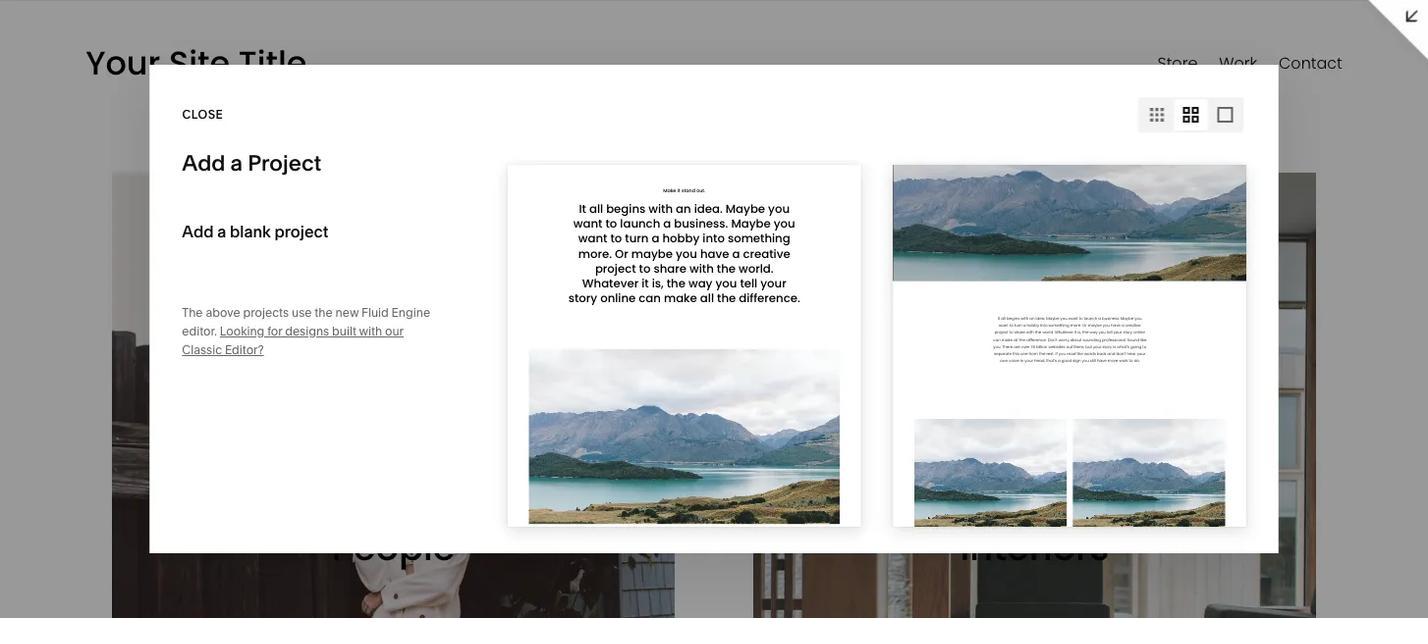 Task type: locate. For each thing, give the bounding box(es) containing it.
row group
[[0, 132, 389, 395]]

interiors
[[130, 222, 183, 238]]

city
[[130, 353, 155, 370]]



Task type: vqa. For each thing, say whether or not it's contained in the screenshot.
When
no



Task type: describe. For each thing, give the bounding box(es) containing it.
people
[[130, 156, 175, 172]]

row group containing people
[[0, 132, 389, 395]]

outdoors
[[130, 287, 191, 304]]



